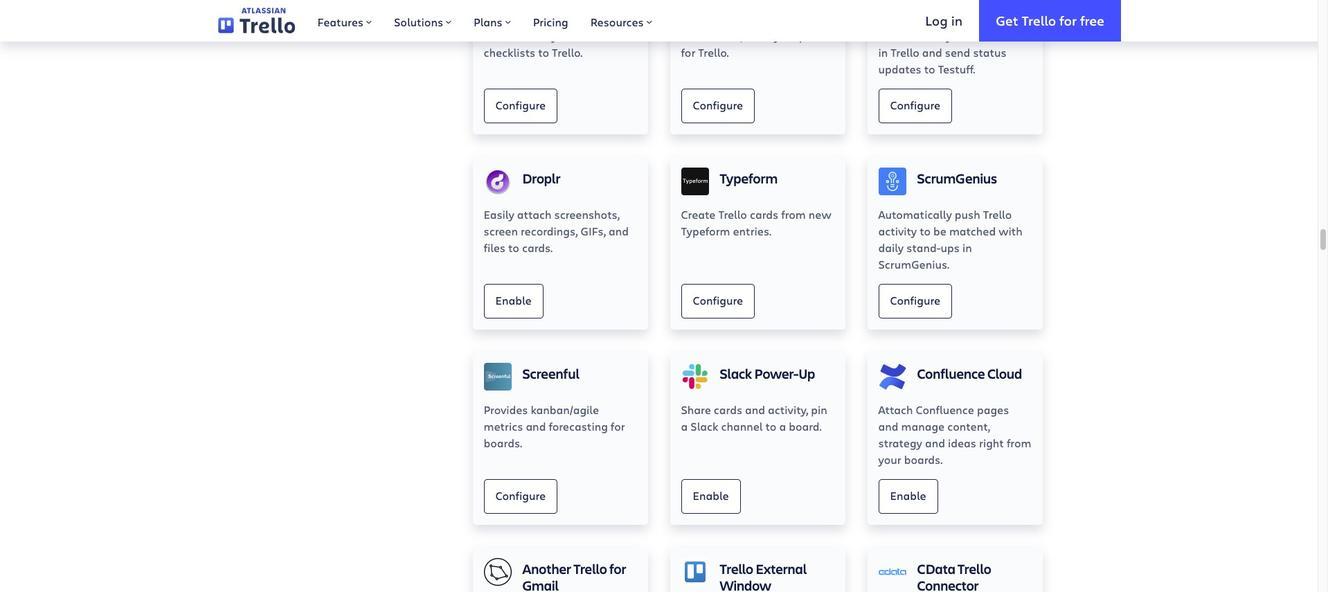 Task type: vqa. For each thing, say whether or not it's contained in the screenshot.


Task type: locate. For each thing, give the bounding box(es) containing it.
automatically inside automatically send evernote checklists to trello.
[[484, 29, 557, 43]]

0 horizontal spatial cards
[[714, 403, 743, 417]]

0 vertical spatial send
[[560, 29, 585, 43]]

trello
[[1022, 11, 1056, 29], [891, 45, 920, 60], [719, 207, 747, 222], [983, 207, 1012, 222], [574, 560, 607, 578], [720, 560, 754, 578], [958, 560, 992, 578]]

typeform
[[720, 169, 778, 188], [681, 224, 730, 238]]

send inside automatically create defects in trello and send status updates to testuff.
[[945, 45, 971, 60]]

gifs,
[[581, 224, 606, 238]]

and inside share cards and activity, pin a slack channel to a board.
[[745, 403, 765, 417]]

configure for automatically create defects in trello and send status updates to testuff.
[[890, 98, 941, 112]]

solutions
[[394, 15, 443, 29]]

1 vertical spatial slack
[[691, 419, 719, 434]]

1 trello. from the left
[[552, 45, 583, 60]]

for
[[1060, 11, 1077, 29], [681, 45, 696, 60], [611, 419, 625, 434], [610, 560, 626, 578]]

send up testuff.
[[945, 45, 971, 60]]

automatically inside automatically push trello activity to be matched with daily stand-ups in scrumgenius.
[[879, 207, 952, 222]]

send left evernote
[[560, 29, 585, 43]]

up
[[799, 364, 815, 383]]

typeform down create
[[681, 224, 730, 238]]

1 horizontal spatial slack
[[720, 364, 752, 383]]

a down share
[[681, 419, 688, 434]]

enable link for confluence cloud
[[879, 479, 938, 514]]

cards up channel
[[714, 403, 743, 417]]

automatically up activity
[[879, 207, 952, 222]]

scrumgenius.
[[879, 257, 950, 272]]

easily attach screenshots, screen recordings, gifs, and files to cards.
[[484, 207, 629, 255]]

configure link for automatically create defects in trello and send status updates to testuff.
[[879, 89, 952, 123]]

&
[[789, 29, 797, 43]]

0 vertical spatial slack
[[720, 364, 752, 383]]

resources button
[[580, 0, 663, 42]]

kanban/agile
[[531, 403, 599, 417]]

send inside automatically send evernote checklists to trello.
[[560, 29, 585, 43]]

1 horizontal spatial trello.
[[698, 45, 729, 60]]

solutions button
[[383, 0, 463, 42]]

and down attach
[[879, 419, 899, 434]]

trello right 'another' in the bottom left of the page
[[574, 560, 607, 578]]

attach
[[517, 207, 552, 222]]

1 a from the left
[[681, 419, 688, 434]]

in up "updates"
[[879, 45, 888, 60]]

trello left external
[[720, 560, 754, 578]]

plans button
[[463, 0, 522, 42]]

1 horizontal spatial a
[[779, 419, 786, 434]]

automatically up checklists
[[484, 29, 557, 43]]

to left testuff.
[[925, 62, 936, 76]]

strategy
[[879, 436, 923, 450]]

share cards and activity, pin a slack channel to a board.
[[681, 403, 828, 434]]

free
[[1080, 11, 1105, 29]]

1 vertical spatial send
[[945, 45, 971, 60]]

trello inside automatically create defects in trello and send status updates to testuff.
[[891, 45, 920, 60]]

and inside easily attach screenshots, screen recordings, gifs, and files to cards.
[[609, 224, 629, 238]]

trello right cdata
[[958, 560, 992, 578]]

from left the new on the right of the page
[[781, 207, 806, 222]]

automatically inside automatically create defects in trello and send status updates to testuff.
[[879, 29, 952, 43]]

provides
[[484, 403, 528, 417]]

0 vertical spatial from
[[781, 207, 806, 222]]

1 vertical spatial cards
[[714, 403, 743, 417]]

and inside automatically create defects in trello and send status updates to testuff.
[[922, 45, 943, 60]]

1 vertical spatial typeform
[[681, 224, 730, 238]]

send
[[560, 29, 585, 43], [945, 45, 971, 60]]

and up channel
[[745, 403, 765, 417]]

confluence left the cloud
[[917, 364, 985, 383]]

cards up "entries." at the right top of page
[[750, 207, 779, 222]]

with
[[999, 224, 1023, 238]]

1 horizontal spatial from
[[1007, 436, 1032, 450]]

confluence up 'manage'
[[916, 403, 974, 417]]

automatically push trello activity to be matched with daily stand-ups in scrumgenius.
[[879, 207, 1023, 272]]

trello. down 'pricing'
[[552, 45, 583, 60]]

cards.
[[522, 240, 553, 255]]

confluence cloud
[[917, 364, 1022, 383]]

scrumgenius
[[917, 169, 997, 188]]

log in
[[926, 11, 963, 29]]

trello inside automatically push trello activity to be matched with daily stand-ups in scrumgenius.
[[983, 207, 1012, 222]]

0 horizontal spatial slack
[[691, 419, 719, 434]]

automatically
[[484, 29, 557, 43], [879, 29, 952, 43], [879, 207, 952, 222]]

to inside share cards and activity, pin a slack channel to a board.
[[766, 419, 777, 434]]

1 vertical spatial in
[[879, 45, 888, 60]]

configure link for create trello cards from new typeform entries.
[[681, 284, 755, 319]]

0 horizontal spatial enable link
[[484, 284, 543, 319]]

trello inside 'create trello cards from new typeform entries.'
[[719, 207, 747, 222]]

trello right get
[[1022, 11, 1056, 29]]

trello. inside build forms, surveys & polls for trello.
[[698, 45, 729, 60]]

in inside automatically push trello activity to be matched with daily stand-ups in scrumgenius.
[[963, 240, 972, 255]]

enable link for slack power-up
[[681, 479, 741, 514]]

1 vertical spatial boards.
[[904, 452, 943, 467]]

to inside automatically send evernote checklists to trello.
[[538, 45, 549, 60]]

for inside provides kanban/agile metrics and forecasting for boards.
[[611, 419, 625, 434]]

enable
[[496, 293, 532, 308], [693, 489, 729, 503], [890, 489, 926, 503]]

cards
[[750, 207, 779, 222], [714, 403, 743, 417]]

share
[[681, 403, 711, 417]]

get trello for free
[[996, 11, 1105, 29]]

boards. down strategy
[[904, 452, 943, 467]]

to down 'pricing'
[[538, 45, 549, 60]]

1 horizontal spatial boards.
[[904, 452, 943, 467]]

slack left power-
[[720, 364, 752, 383]]

and right gifs,
[[609, 224, 629, 238]]

new
[[809, 207, 832, 222]]

to
[[538, 45, 549, 60], [925, 62, 936, 76], [920, 224, 931, 238], [508, 240, 519, 255], [766, 419, 777, 434]]

0 horizontal spatial trello.
[[552, 45, 583, 60]]

typeform up 'create trello cards from new typeform entries.' at the top
[[720, 169, 778, 188]]

manage
[[901, 419, 945, 434]]

1 vertical spatial confluence
[[916, 403, 974, 417]]

to left be
[[920, 224, 931, 238]]

for inside build forms, surveys & polls for trello.
[[681, 45, 696, 60]]

be
[[934, 224, 947, 238]]

cdata
[[917, 560, 956, 578]]

2 horizontal spatial enable link
[[879, 479, 938, 514]]

features button
[[306, 0, 383, 42]]

cloud
[[988, 364, 1022, 383]]

ideas
[[948, 436, 977, 450]]

configure
[[496, 98, 546, 112], [693, 98, 743, 112], [890, 98, 941, 112], [693, 293, 743, 308], [890, 293, 941, 308], [496, 489, 546, 503]]

typeform inside 'create trello cards from new typeform entries.'
[[681, 224, 730, 238]]

from
[[781, 207, 806, 222], [1007, 436, 1032, 450]]

0 horizontal spatial a
[[681, 419, 688, 434]]

log
[[926, 11, 948, 29]]

0 horizontal spatial boards.
[[484, 436, 522, 450]]

trello.
[[552, 45, 583, 60], [698, 45, 729, 60]]

automatically for in
[[879, 29, 952, 43]]

0 vertical spatial cards
[[750, 207, 779, 222]]

boards. down "metrics"
[[484, 436, 522, 450]]

1 horizontal spatial enable link
[[681, 479, 741, 514]]

0 vertical spatial confluence
[[917, 364, 985, 383]]

enable link for droplr
[[484, 284, 543, 319]]

trello up "entries." at the right top of page
[[719, 207, 747, 222]]

checklists
[[484, 45, 536, 60]]

0 horizontal spatial send
[[560, 29, 585, 43]]

configure for provides kanban/agile metrics and forecasting for boards.
[[496, 489, 546, 503]]

trello inside another trello for gmail
[[574, 560, 607, 578]]

activity,
[[768, 403, 809, 417]]

power-
[[755, 364, 799, 383]]

and
[[922, 45, 943, 60], [609, 224, 629, 238], [745, 403, 765, 417], [526, 419, 546, 434], [879, 419, 899, 434], [925, 436, 945, 450]]

slack down share
[[691, 419, 719, 434]]

0 horizontal spatial from
[[781, 207, 806, 222]]

2 horizontal spatial enable
[[890, 489, 926, 503]]

to down activity,
[[766, 419, 777, 434]]

enable link
[[484, 284, 543, 319], [681, 479, 741, 514], [879, 479, 938, 514]]

your
[[879, 452, 902, 467]]

in right ups
[[963, 240, 972, 255]]

boards.
[[484, 436, 522, 450], [904, 452, 943, 467]]

1 vertical spatial from
[[1007, 436, 1032, 450]]

and up testuff.
[[922, 45, 943, 60]]

slack
[[720, 364, 752, 383], [691, 419, 719, 434]]

0 horizontal spatial enable
[[496, 293, 532, 308]]

trello up "updates"
[[891, 45, 920, 60]]

to right files
[[508, 240, 519, 255]]

and down 'manage'
[[925, 436, 945, 450]]

entries.
[[733, 224, 772, 238]]

create
[[955, 29, 988, 43]]

1 horizontal spatial cards
[[750, 207, 779, 222]]

metrics
[[484, 419, 523, 434]]

trello up with
[[983, 207, 1012, 222]]

and right "metrics"
[[526, 419, 546, 434]]

enable for droplr
[[496, 293, 532, 308]]

push
[[955, 207, 981, 222]]

trello. down "forms,"
[[698, 45, 729, 60]]

2 trello. from the left
[[698, 45, 729, 60]]

configure link for provides kanban/agile metrics and forecasting for boards.
[[484, 479, 558, 514]]

from inside 'create trello cards from new typeform entries.'
[[781, 207, 806, 222]]

0 vertical spatial boards.
[[484, 436, 522, 450]]

from right right
[[1007, 436, 1032, 450]]

2 vertical spatial in
[[963, 240, 972, 255]]

1 horizontal spatial send
[[945, 45, 971, 60]]

in right "log"
[[951, 11, 963, 29]]

recordings,
[[521, 224, 578, 238]]

a down activity,
[[779, 419, 786, 434]]

pricing link
[[522, 0, 580, 42]]

automatically up "updates"
[[879, 29, 952, 43]]

a
[[681, 419, 688, 434], [779, 419, 786, 434]]

1 horizontal spatial enable
[[693, 489, 729, 503]]

droplr
[[523, 169, 561, 188]]

trello. inside automatically send evernote checklists to trello.
[[552, 45, 583, 60]]

in
[[951, 11, 963, 29], [879, 45, 888, 60], [963, 240, 972, 255]]



Task type: describe. For each thing, give the bounding box(es) containing it.
in inside automatically create defects in trello and send status updates to testuff.
[[879, 45, 888, 60]]

pin
[[811, 403, 828, 417]]

configure link for automatically send evernote checklists to trello.
[[484, 89, 558, 123]]

for inside another trello for gmail
[[610, 560, 626, 578]]

content,
[[948, 419, 991, 434]]

pages
[[977, 403, 1009, 417]]

right
[[979, 436, 1004, 450]]

forecasting
[[549, 419, 608, 434]]

slack inside share cards and activity, pin a slack channel to a board.
[[691, 419, 719, 434]]

trello external window
[[720, 560, 807, 592]]

daily
[[879, 240, 904, 255]]

atlassian trello image
[[218, 8, 295, 34]]

boards. inside provides kanban/agile metrics and forecasting for boards.
[[484, 436, 522, 450]]

screenful
[[523, 364, 580, 383]]

attach confluence pages and manage content, strategy and ideas right from your boards.
[[879, 403, 1032, 467]]

log in link
[[909, 0, 979, 42]]

another trello for gmail
[[523, 560, 626, 592]]

board.
[[789, 419, 822, 434]]

configure for create trello cards from new typeform entries.
[[693, 293, 743, 308]]

plans
[[474, 15, 503, 29]]

another
[[523, 560, 571, 578]]

forms,
[[711, 29, 743, 43]]

status
[[973, 45, 1007, 60]]

provides kanban/agile metrics and forecasting for boards.
[[484, 403, 625, 450]]

from inside attach confluence pages and manage content, strategy and ideas right from your boards.
[[1007, 436, 1032, 450]]

automatically create defects in trello and send status updates to testuff.
[[879, 29, 1030, 76]]

0 vertical spatial in
[[951, 11, 963, 29]]

connector
[[917, 576, 979, 592]]

polls
[[799, 29, 825, 43]]

attach
[[879, 403, 913, 417]]

easily
[[484, 207, 514, 222]]

create
[[681, 207, 716, 222]]

configure for automatically send evernote checklists to trello.
[[496, 98, 546, 112]]

ups
[[941, 240, 960, 255]]

to inside automatically create defects in trello and send status updates to testuff.
[[925, 62, 936, 76]]

trello inside trello external window
[[720, 560, 754, 578]]

evernote
[[588, 29, 635, 43]]

2 a from the left
[[779, 419, 786, 434]]

stand-
[[907, 240, 941, 255]]

files
[[484, 240, 506, 255]]

and inside provides kanban/agile metrics and forecasting for boards.
[[526, 419, 546, 434]]

build
[[681, 29, 708, 43]]

cards inside share cards and activity, pin a slack channel to a board.
[[714, 403, 743, 417]]

surveys
[[746, 29, 786, 43]]

screen
[[484, 224, 518, 238]]

to inside automatically push trello activity to be matched with daily stand-ups in scrumgenius.
[[920, 224, 931, 238]]

configure link for automatically push trello activity to be matched with daily stand-ups in scrumgenius.
[[879, 284, 952, 319]]

activity
[[879, 224, 917, 238]]

testuff.
[[938, 62, 976, 76]]

automatically for checklists
[[484, 29, 557, 43]]

features
[[318, 15, 364, 29]]

pricing
[[533, 15, 568, 29]]

automatically send evernote checklists to trello.
[[484, 29, 635, 60]]

updates
[[879, 62, 922, 76]]

configure for automatically push trello activity to be matched with daily stand-ups in scrumgenius.
[[890, 293, 941, 308]]

enable for confluence cloud
[[890, 489, 926, 503]]

defects
[[991, 29, 1030, 43]]

boards. inside attach confluence pages and manage content, strategy and ideas right from your boards.
[[904, 452, 943, 467]]

resources
[[591, 15, 644, 29]]

get trello for free link
[[979, 0, 1121, 42]]

cards inside 'create trello cards from new typeform entries.'
[[750, 207, 779, 222]]

create trello cards from new typeform entries.
[[681, 207, 832, 238]]

enable for slack power-up
[[693, 489, 729, 503]]

to inside easily attach screenshots, screen recordings, gifs, and files to cards.
[[508, 240, 519, 255]]

slack power-up
[[720, 364, 815, 383]]

trello inside 'cdata trello connector'
[[958, 560, 992, 578]]

cdata trello connector
[[917, 560, 992, 592]]

automatically for activity
[[879, 207, 952, 222]]

build forms, surveys & polls for trello.
[[681, 29, 825, 60]]

external
[[756, 560, 807, 578]]

0 vertical spatial typeform
[[720, 169, 778, 188]]

channel
[[721, 419, 763, 434]]

screenshots,
[[554, 207, 620, 222]]

window
[[720, 576, 772, 592]]

confluence inside attach confluence pages and manage content, strategy and ideas right from your boards.
[[916, 403, 974, 417]]

get
[[996, 11, 1019, 29]]

gmail
[[523, 576, 559, 592]]

matched
[[950, 224, 996, 238]]



